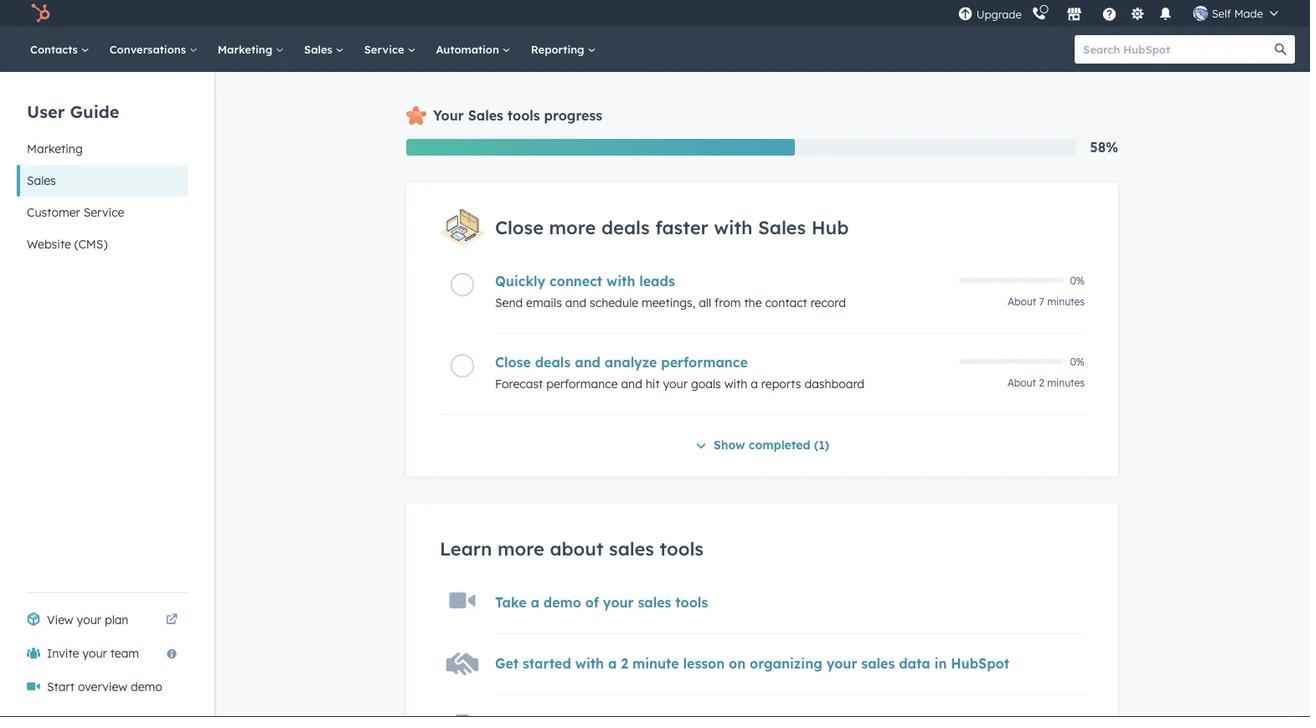 Task type: describe. For each thing, give the bounding box(es) containing it.
progress
[[544, 107, 602, 124]]

team
[[110, 647, 139, 661]]

lesson
[[683, 656, 725, 672]]

Search HubSpot search field
[[1075, 35, 1280, 64]]

upgrade
[[976, 8, 1022, 21]]

show
[[714, 438, 745, 453]]

customer service
[[27, 205, 124, 220]]

customer
[[27, 205, 80, 220]]

ruby anderson image
[[1193, 6, 1208, 21]]

1 link opens in a new window image from the top
[[166, 611, 178, 631]]

sales button
[[17, 165, 188, 197]]

start overview demo link
[[17, 671, 188, 704]]

organizing
[[750, 656, 822, 672]]

analyze
[[605, 354, 657, 371]]

goals
[[691, 377, 721, 391]]

more for about
[[497, 537, 544, 560]]

hubspot link
[[20, 3, 63, 23]]

1 horizontal spatial marketing
[[218, 42, 276, 56]]

user guide views element
[[17, 72, 188, 260]]

conversations link
[[99, 27, 208, 72]]

automation link
[[426, 27, 521, 72]]

from
[[714, 296, 741, 310]]

upgrade image
[[958, 7, 973, 22]]

close deals and analyze performance button
[[495, 354, 949, 371]]

contacts
[[30, 42, 81, 56]]

1 horizontal spatial deals
[[601, 216, 650, 239]]

user guide
[[27, 101, 119, 122]]

your inside close deals and analyze performance forecast performance and hit your goals with a reports dashboard
[[663, 377, 688, 391]]

sales right marketing link
[[304, 42, 336, 56]]

take a demo of your sales tools
[[495, 595, 708, 611]]

on
[[729, 656, 746, 672]]

self made
[[1212, 6, 1263, 20]]

marketing link
[[208, 27, 294, 72]]

0 vertical spatial tools
[[507, 107, 540, 124]]

calling icon button
[[1025, 2, 1053, 24]]

hit
[[646, 377, 660, 391]]

quickly
[[495, 273, 545, 290]]

calling icon image
[[1032, 6, 1047, 22]]

search button
[[1266, 35, 1295, 64]]

and inside quickly connect with leads send emails and schedule meetings, all from the contact record
[[565, 296, 586, 310]]

automation
[[436, 42, 502, 56]]

0 vertical spatial sales
[[609, 537, 654, 560]]

show completed (1)
[[714, 438, 829, 453]]

data
[[899, 656, 930, 672]]

marketing button
[[17, 133, 188, 165]]

leads
[[639, 273, 675, 290]]

0% for quickly connect with leads
[[1070, 274, 1085, 287]]

conversations
[[109, 42, 189, 56]]

completed
[[749, 438, 810, 453]]

your
[[433, 107, 464, 124]]

about for quickly connect with leads
[[1008, 296, 1036, 308]]

with right started
[[575, 656, 604, 672]]

meetings,
[[642, 296, 695, 310]]

your sales tools progress progress bar
[[406, 139, 795, 156]]

about 2 minutes
[[1007, 377, 1085, 389]]

your right organizing
[[826, 656, 857, 672]]

guide
[[70, 101, 119, 122]]

quickly connect with leads button
[[495, 273, 949, 290]]

hubspot
[[951, 656, 1009, 672]]

sales right your
[[468, 107, 503, 124]]

reports
[[761, 377, 801, 391]]

sales inside "button"
[[27, 173, 56, 188]]

1 vertical spatial tools
[[660, 537, 704, 560]]

0 vertical spatial 2
[[1039, 377, 1044, 389]]

overview
[[78, 680, 127, 695]]

about
[[550, 537, 603, 560]]

deals inside close deals and analyze performance forecast performance and hit your goals with a reports dashboard
[[535, 354, 571, 371]]

reporting link
[[521, 27, 606, 72]]

2 vertical spatial and
[[621, 377, 642, 391]]

start overview demo
[[47, 680, 162, 695]]

quickly connect with leads send emails and schedule meetings, all from the contact record
[[495, 273, 846, 310]]

help image
[[1102, 8, 1117, 23]]

started
[[523, 656, 571, 672]]

forecast
[[495, 377, 543, 391]]

website (cms) button
[[17, 229, 188, 260]]

7
[[1039, 296, 1044, 308]]

schedule
[[590, 296, 638, 310]]

all
[[699, 296, 711, 310]]

service inside button
[[84, 205, 124, 220]]

demo for overview
[[131, 680, 162, 695]]

about for close deals and analyze performance
[[1007, 377, 1036, 389]]

customer service button
[[17, 197, 188, 229]]

a inside close deals and analyze performance forecast performance and hit your goals with a reports dashboard
[[751, 377, 758, 391]]

get
[[495, 656, 519, 672]]

plan
[[105, 613, 128, 628]]

(1)
[[814, 438, 829, 453]]



Task type: locate. For each thing, give the bounding box(es) containing it.
1 horizontal spatial demo
[[543, 595, 581, 611]]

get started with a 2 minute lesson on organizing your sales data in hubspot link
[[495, 656, 1009, 672]]

view
[[47, 613, 73, 628]]

more up connect
[[549, 216, 596, 239]]

1 vertical spatial marketing
[[27, 142, 83, 156]]

performance up the goals
[[661, 354, 748, 371]]

a left minute at the bottom of the page
[[608, 656, 617, 672]]

0 vertical spatial service
[[364, 42, 407, 56]]

sales
[[609, 537, 654, 560], [638, 595, 671, 611], [861, 656, 895, 672]]

user
[[27, 101, 65, 122]]

demo down team
[[131, 680, 162, 695]]

marketing
[[218, 42, 276, 56], [27, 142, 83, 156]]

with inside quickly connect with leads send emails and schedule meetings, all from the contact record
[[606, 273, 635, 290]]

contact
[[765, 296, 807, 310]]

1 vertical spatial performance
[[546, 377, 618, 391]]

menu
[[956, 0, 1290, 27]]

self made button
[[1183, 0, 1288, 27]]

website (cms)
[[27, 237, 108, 252]]

marketing left sales link
[[218, 42, 276, 56]]

invite your team
[[47, 647, 139, 661]]

with inside close deals and analyze performance forecast performance and hit your goals with a reports dashboard
[[724, 377, 747, 391]]

0%
[[1070, 274, 1085, 287], [1070, 355, 1085, 368]]

tools
[[507, 107, 540, 124], [660, 537, 704, 560], [675, 595, 708, 611]]

deals up forecast
[[535, 354, 571, 371]]

performance
[[661, 354, 748, 371], [546, 377, 618, 391]]

2 minutes from the top
[[1047, 377, 1085, 389]]

1 0% from the top
[[1070, 274, 1085, 287]]

0 vertical spatial 0%
[[1070, 274, 1085, 287]]

0% for close deals and analyze performance
[[1070, 355, 1085, 368]]

in
[[934, 656, 947, 672]]

1 horizontal spatial 2
[[1039, 377, 1044, 389]]

minutes right 7
[[1047, 296, 1085, 308]]

minute
[[632, 656, 679, 672]]

2 vertical spatial sales
[[861, 656, 895, 672]]

service down "sales" "button"
[[84, 205, 124, 220]]

sales left hub
[[758, 216, 806, 239]]

and left analyze
[[575, 354, 601, 371]]

0 horizontal spatial marketing
[[27, 142, 83, 156]]

0 vertical spatial and
[[565, 296, 586, 310]]

get started with a 2 minute lesson on organizing your sales data in hubspot
[[495, 656, 1009, 672]]

close up forecast
[[495, 354, 531, 371]]

1 minutes from the top
[[1047, 296, 1085, 308]]

search image
[[1275, 44, 1287, 55]]

website
[[27, 237, 71, 252]]

sales left data
[[861, 656, 895, 672]]

service link
[[354, 27, 426, 72]]

1 horizontal spatial performance
[[661, 354, 748, 371]]

faster
[[655, 216, 708, 239]]

performance down analyze
[[546, 377, 618, 391]]

your right hit
[[663, 377, 688, 391]]

2
[[1039, 377, 1044, 389], [621, 656, 628, 672]]

take a demo of your sales tools link
[[495, 595, 708, 611]]

marketing down the user
[[27, 142, 83, 156]]

0 vertical spatial demo
[[543, 595, 581, 611]]

your left plan
[[77, 613, 101, 628]]

hub
[[811, 216, 849, 239]]

1 vertical spatial demo
[[131, 680, 162, 695]]

a left reports
[[751, 377, 758, 391]]

2 vertical spatial tools
[[675, 595, 708, 611]]

0 horizontal spatial performance
[[546, 377, 618, 391]]

your right of on the bottom left of page
[[603, 595, 634, 611]]

0 vertical spatial close
[[495, 216, 544, 239]]

emails
[[526, 296, 562, 310]]

help button
[[1095, 0, 1124, 27]]

with right faster
[[714, 216, 753, 239]]

2 left minute at the bottom of the page
[[621, 656, 628, 672]]

2 0% from the top
[[1070, 355, 1085, 368]]

and down connect
[[565, 296, 586, 310]]

more for deals
[[549, 216, 596, 239]]

your sales tools progress
[[433, 107, 602, 124]]

deals
[[601, 216, 650, 239], [535, 354, 571, 371]]

view your plan
[[47, 613, 128, 628]]

learn
[[440, 537, 492, 560]]

with up schedule on the left top of the page
[[606, 273, 635, 290]]

1 horizontal spatial a
[[608, 656, 617, 672]]

2 down 7
[[1039, 377, 1044, 389]]

settings image
[[1130, 7, 1145, 22]]

1 horizontal spatial service
[[364, 42, 407, 56]]

close for close deals and analyze performance forecast performance and hit your goals with a reports dashboard
[[495, 354, 531, 371]]

0 vertical spatial minutes
[[1047, 296, 1085, 308]]

1 vertical spatial about
[[1007, 377, 1036, 389]]

a right take
[[531, 595, 539, 611]]

0 horizontal spatial a
[[531, 595, 539, 611]]

0 vertical spatial more
[[549, 216, 596, 239]]

with down close deals and analyze performance button
[[724, 377, 747, 391]]

2 vertical spatial a
[[608, 656, 617, 672]]

1 horizontal spatial more
[[549, 216, 596, 239]]

0% up the about 7 minutes
[[1070, 274, 1085, 287]]

of
[[585, 595, 599, 611]]

0 horizontal spatial more
[[497, 537, 544, 560]]

menu containing self made
[[956, 0, 1290, 27]]

minutes down the about 7 minutes
[[1047, 377, 1085, 389]]

reporting
[[531, 42, 588, 56]]

send
[[495, 296, 523, 310]]

contacts link
[[20, 27, 99, 72]]

0 vertical spatial about
[[1008, 296, 1036, 308]]

1 vertical spatial minutes
[[1047, 377, 1085, 389]]

marketplaces button
[[1057, 0, 1092, 27]]

start
[[47, 680, 75, 695]]

demo for a
[[543, 595, 581, 611]]

1 vertical spatial 0%
[[1070, 355, 1085, 368]]

about
[[1008, 296, 1036, 308], [1007, 377, 1036, 389]]

0 horizontal spatial service
[[84, 205, 124, 220]]

and
[[565, 296, 586, 310], [575, 354, 601, 371], [621, 377, 642, 391]]

about 7 minutes
[[1008, 296, 1085, 308]]

1 vertical spatial close
[[495, 354, 531, 371]]

1 vertical spatial and
[[575, 354, 601, 371]]

notifications image
[[1158, 8, 1173, 23]]

0 vertical spatial a
[[751, 377, 758, 391]]

close for close more deals faster with sales hub
[[495, 216, 544, 239]]

close deals and analyze performance forecast performance and hit your goals with a reports dashboard
[[495, 354, 864, 391]]

link opens in a new window image
[[166, 611, 178, 631], [166, 615, 178, 627]]

2 link opens in a new window image from the top
[[166, 615, 178, 627]]

marketplaces image
[[1067, 8, 1082, 23]]

demo left of on the bottom left of page
[[543, 595, 581, 611]]

made
[[1234, 6, 1263, 20]]

0 horizontal spatial deals
[[535, 354, 571, 371]]

sales link
[[294, 27, 354, 72]]

0 vertical spatial performance
[[661, 354, 748, 371]]

service
[[364, 42, 407, 56], [84, 205, 124, 220]]

0 horizontal spatial demo
[[131, 680, 162, 695]]

self
[[1212, 6, 1231, 20]]

with
[[714, 216, 753, 239], [606, 273, 635, 290], [724, 377, 747, 391], [575, 656, 604, 672]]

minutes for quickly connect with leads
[[1047, 296, 1085, 308]]

close inside close deals and analyze performance forecast performance and hit your goals with a reports dashboard
[[495, 354, 531, 371]]

learn more about sales tools
[[440, 537, 704, 560]]

(cms)
[[74, 237, 108, 252]]

1 vertical spatial a
[[531, 595, 539, 611]]

view your plan link
[[17, 604, 188, 637]]

connect
[[550, 273, 602, 290]]

marketing inside button
[[27, 142, 83, 156]]

minutes for close deals and analyze performance
[[1047, 377, 1085, 389]]

1 vertical spatial 2
[[621, 656, 628, 672]]

sales up minute at the bottom of the page
[[638, 595, 671, 611]]

the
[[744, 296, 762, 310]]

take
[[495, 595, 527, 611]]

and left hit
[[621, 377, 642, 391]]

0 horizontal spatial 2
[[621, 656, 628, 672]]

sales up customer
[[27, 173, 56, 188]]

close
[[495, 216, 544, 239], [495, 354, 531, 371]]

your inside button
[[82, 647, 107, 661]]

2 horizontal spatial a
[[751, 377, 758, 391]]

demo
[[543, 595, 581, 611], [131, 680, 162, 695]]

your left team
[[82, 647, 107, 661]]

hubspot image
[[30, 3, 50, 23]]

show completed (1) button
[[695, 435, 829, 457]]

1 vertical spatial more
[[497, 537, 544, 560]]

service right sales link
[[364, 42, 407, 56]]

sales right about in the bottom left of the page
[[609, 537, 654, 560]]

0% up about 2 minutes
[[1070, 355, 1085, 368]]

close up quickly
[[495, 216, 544, 239]]

58%
[[1090, 139, 1118, 156]]

0 vertical spatial deals
[[601, 216, 650, 239]]

1 close from the top
[[495, 216, 544, 239]]

1 vertical spatial sales
[[638, 595, 671, 611]]

your
[[663, 377, 688, 391], [603, 595, 634, 611], [77, 613, 101, 628], [82, 647, 107, 661], [826, 656, 857, 672]]

minutes
[[1047, 296, 1085, 308], [1047, 377, 1085, 389]]

deals left faster
[[601, 216, 650, 239]]

1 vertical spatial service
[[84, 205, 124, 220]]

invite your team button
[[17, 637, 188, 671]]

record
[[811, 296, 846, 310]]

0 vertical spatial marketing
[[218, 42, 276, 56]]

notifications button
[[1151, 0, 1180, 27]]

more right learn
[[497, 537, 544, 560]]

a
[[751, 377, 758, 391], [531, 595, 539, 611], [608, 656, 617, 672]]

invite
[[47, 647, 79, 661]]

1 vertical spatial deals
[[535, 354, 571, 371]]

sales
[[304, 42, 336, 56], [468, 107, 503, 124], [27, 173, 56, 188], [758, 216, 806, 239]]

2 close from the top
[[495, 354, 531, 371]]

close more deals faster with sales hub
[[495, 216, 849, 239]]

dashboard
[[804, 377, 864, 391]]



Task type: vqa. For each thing, say whether or not it's contained in the screenshot.
Self
yes



